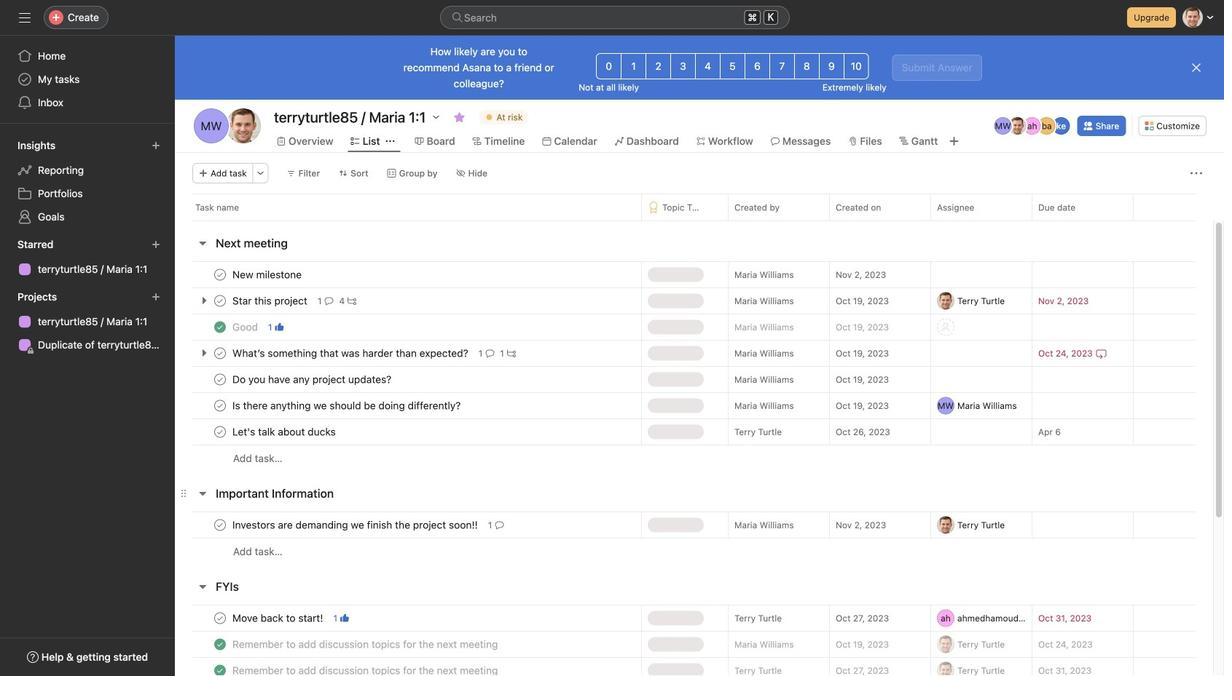 Task type: locate. For each thing, give the bounding box(es) containing it.
2 remember to add discussion topics for the next meeting cell from the top
[[175, 658, 641, 677]]

mark complete checkbox inside star this project cell
[[211, 293, 229, 310]]

mark complete image inside is there anything we should be doing differently? cell
[[211, 397, 229, 415]]

task name text field inside star this project cell
[[230, 294, 312, 309]]

3 task name text field from the top
[[230, 346, 473, 361]]

0 vertical spatial collapse task list for this group image
[[197, 488, 208, 500]]

star this project cell
[[175, 288, 641, 315]]

Task name text field
[[230, 268, 306, 282], [230, 518, 482, 533], [230, 612, 328, 626], [230, 638, 502, 652], [230, 664, 502, 677]]

task name text field inside investors are demanding we finish the project soon!! cell
[[230, 518, 482, 533]]

0 vertical spatial completed image
[[211, 636, 229, 654]]

projects element
[[0, 284, 175, 360]]

1 vertical spatial mark complete image
[[211, 345, 229, 362]]

1 task name text field from the top
[[230, 268, 306, 282]]

1 like. you liked this task image inside move back to start! cell
[[340, 615, 349, 623]]

0 horizontal spatial 1 like. you liked this task image
[[275, 323, 284, 332]]

5 mark complete image from the top
[[211, 610, 229, 628]]

2 task name text field from the top
[[230, 320, 262, 335]]

1 horizontal spatial 1 like. you liked this task image
[[340, 615, 349, 623]]

3 mark complete image from the top
[[211, 424, 229, 441]]

1 mark complete image from the top
[[211, 266, 229, 284]]

hide sidebar image
[[19, 12, 31, 23]]

dismiss image
[[1191, 62, 1202, 74]]

mark complete image for task name text box in new milestone 'cell'
[[211, 266, 229, 284]]

1 vertical spatial completed checkbox
[[211, 636, 229, 654]]

5 mark complete checkbox from the top
[[211, 424, 229, 441]]

let's talk about ducks cell
[[175, 419, 641, 446]]

5 task name text field from the top
[[230, 399, 465, 413]]

4 mark complete image from the top
[[211, 517, 229, 534]]

collapse task list for this group image
[[197, 238, 208, 249]]

mark complete image
[[211, 293, 229, 310], [211, 371, 229, 389], [211, 397, 229, 415], [211, 517, 229, 534], [211, 610, 229, 628]]

mark complete image for task name text field in the let's talk about ducks 'cell'
[[211, 424, 229, 441]]

task name text field inside good cell
[[230, 320, 262, 335]]

completed checkbox up completed checkbox
[[211, 636, 229, 654]]

1 collapse task list for this group image from the top
[[197, 488, 208, 500]]

do you have any project updates? cell
[[175, 366, 641, 393]]

2 mark complete image from the top
[[211, 371, 229, 389]]

global element
[[0, 36, 175, 123]]

2 vertical spatial mark complete image
[[211, 424, 229, 441]]

mark complete checkbox inside move back to start! cell
[[211, 610, 229, 628]]

expand subtask list for the task what's something that was harder than expected? image
[[198, 348, 210, 359]]

1 like. you liked this task image inside good cell
[[275, 323, 284, 332]]

mark complete checkbox for task name text field inside do you have any project updates? cell
[[211, 371, 229, 389]]

tab actions image
[[386, 137, 395, 146]]

remember to add discussion topics for the next meeting cell
[[175, 632, 641, 659], [175, 658, 641, 677]]

add items to starred image
[[152, 240, 160, 249]]

mark complete checkbox inside investors are demanding we finish the project soon!! cell
[[211, 517, 229, 534]]

task name text field for is there anything we should be doing differently? cell
[[230, 399, 465, 413]]

header next meeting tree grid
[[175, 262, 1213, 472]]

1 completed image from the top
[[211, 636, 229, 654]]

1 vertical spatial completed image
[[211, 663, 229, 677]]

6 mark complete checkbox from the top
[[211, 517, 229, 534]]

task name text field for good cell
[[230, 320, 262, 335]]

mark complete image for task name text box inside the investors are demanding we finish the project soon!! cell
[[211, 517, 229, 534]]

mark complete image inside investors are demanding we finish the project soon!! cell
[[211, 517, 229, 534]]

task name text field inside let's talk about ducks 'cell'
[[230, 425, 340, 440]]

1 completed checkbox from the top
[[211, 319, 229, 336]]

investors are demanding we finish the project soon!! cell
[[175, 512, 641, 539]]

collapse task list for this group image
[[197, 488, 208, 500], [197, 581, 208, 593]]

1 vertical spatial 1 like. you liked this task image
[[340, 615, 349, 623]]

mark complete image
[[211, 266, 229, 284], [211, 345, 229, 362], [211, 424, 229, 441]]

Mark complete checkbox
[[211, 266, 229, 284], [211, 293, 229, 310], [211, 371, 229, 389], [211, 397, 229, 415], [211, 424, 229, 441], [211, 517, 229, 534], [211, 610, 229, 628]]

Search tasks, projects, and more text field
[[440, 6, 790, 29]]

mark complete image inside new milestone 'cell'
[[211, 266, 229, 284]]

task name text field inside do you have any project updates? cell
[[230, 373, 396, 387]]

4 mark complete checkbox from the top
[[211, 397, 229, 415]]

Completed checkbox
[[211, 319, 229, 336], [211, 636, 229, 654]]

option group
[[596, 53, 869, 79]]

None radio
[[621, 53, 646, 79], [646, 53, 671, 79], [745, 53, 770, 79], [769, 53, 795, 79], [794, 53, 820, 79], [844, 53, 869, 79], [621, 53, 646, 79], [646, 53, 671, 79], [745, 53, 770, 79], [769, 53, 795, 79], [794, 53, 820, 79], [844, 53, 869, 79]]

1 task name text field from the top
[[230, 294, 312, 309]]

task name text field inside new milestone 'cell'
[[230, 268, 306, 282]]

task name text field inside what's something that was harder than expected? cell
[[230, 346, 473, 361]]

1 like. you liked this task image
[[275, 323, 284, 332], [340, 615, 349, 623]]

mark complete checkbox inside new milestone 'cell'
[[211, 266, 229, 284]]

Mark complete checkbox
[[211, 345, 229, 362]]

1 like. you liked this task image for task name text field inside good cell
[[275, 323, 284, 332]]

Task name text field
[[230, 294, 312, 309], [230, 320, 262, 335], [230, 346, 473, 361], [230, 373, 396, 387], [230, 399, 465, 413], [230, 425, 340, 440]]

task name text field inside move back to start! cell
[[230, 612, 328, 626]]

mark complete checkbox for task name text box in new milestone 'cell'
[[211, 266, 229, 284]]

None radio
[[596, 53, 622, 79], [670, 53, 696, 79], [695, 53, 721, 79], [720, 53, 745, 79], [819, 53, 844, 79], [596, 53, 622, 79], [670, 53, 696, 79], [695, 53, 721, 79], [720, 53, 745, 79], [819, 53, 844, 79]]

2 mark complete checkbox from the top
[[211, 293, 229, 310]]

5 task name text field from the top
[[230, 664, 502, 677]]

2 completed checkbox from the top
[[211, 636, 229, 654]]

more actions image
[[1191, 168, 1202, 179], [256, 169, 265, 178]]

4 subtasks image
[[348, 297, 356, 306]]

0 vertical spatial mark complete image
[[211, 266, 229, 284]]

None field
[[440, 6, 790, 29]]

task name text field for let's talk about ducks 'cell'
[[230, 425, 340, 440]]

mark complete image inside let's talk about ducks 'cell'
[[211, 424, 229, 441]]

6 task name text field from the top
[[230, 425, 340, 440]]

1 mark complete checkbox from the top
[[211, 266, 229, 284]]

new project or portfolio image
[[152, 293, 160, 302]]

3 mark complete image from the top
[[211, 397, 229, 415]]

mark complete checkbox inside is there anything we should be doing differently? cell
[[211, 397, 229, 415]]

3 mark complete checkbox from the top
[[211, 371, 229, 389]]

completed image
[[211, 636, 229, 654], [211, 663, 229, 677]]

3 task name text field from the top
[[230, 612, 328, 626]]

1 vertical spatial collapse task list for this group image
[[197, 581, 208, 593]]

7 mark complete checkbox from the top
[[211, 610, 229, 628]]

completed checkbox inside good cell
[[211, 319, 229, 336]]

4 task name text field from the top
[[230, 373, 396, 387]]

1 like. you liked this task image for task name text box within the move back to start! cell
[[340, 615, 349, 623]]

completed checkbox up mark complete checkbox
[[211, 319, 229, 336]]

mark complete image inside move back to start! cell
[[211, 610, 229, 628]]

completed checkbox for fourth task name text box
[[211, 636, 229, 654]]

task name text field inside is there anything we should be doing differently? cell
[[230, 399, 465, 413]]

starred element
[[0, 232, 175, 284]]

2 completed image from the top
[[211, 663, 229, 677]]

completed checkbox for task name text field inside good cell
[[211, 319, 229, 336]]

2 task name text field from the top
[[230, 518, 482, 533]]

mark complete image inside do you have any project updates? cell
[[211, 371, 229, 389]]

row
[[175, 194, 1224, 221], [192, 220, 1196, 221], [175, 262, 1213, 289], [175, 288, 1213, 315], [175, 314, 1213, 341], [175, 340, 1213, 367], [175, 366, 1213, 393], [175, 393, 1213, 420], [175, 419, 1213, 446], [175, 445, 1213, 472], [175, 512, 1213, 539], [175, 538, 1213, 565], [175, 605, 1213, 632], [175, 632, 1213, 659], [175, 658, 1213, 677]]

mark complete checkbox inside do you have any project updates? cell
[[211, 371, 229, 389]]

mark complete checkbox inside let's talk about ducks 'cell'
[[211, 424, 229, 441]]

0 vertical spatial 1 like. you liked this task image
[[275, 323, 284, 332]]

0 vertical spatial completed checkbox
[[211, 319, 229, 336]]



Task type: vqa. For each thing, say whether or not it's contained in the screenshot.
organized
no



Task type: describe. For each thing, give the bounding box(es) containing it.
completed image for fourth task name text box
[[211, 636, 229, 654]]

Completed checkbox
[[211, 663, 229, 677]]

header important information tree grid
[[175, 512, 1213, 565]]

task name text field for header next meeting tree grid
[[230, 268, 306, 282]]

4 task name text field from the top
[[230, 638, 502, 652]]

completed image for fifth task name text box from the top
[[211, 663, 229, 677]]

task name text field for do you have any project updates? cell
[[230, 373, 396, 387]]

1 horizontal spatial more actions image
[[1191, 168, 1202, 179]]

completed image
[[211, 319, 229, 336]]

task name text field for header fyis tree grid
[[230, 612, 328, 626]]

move back to start! cell
[[175, 605, 641, 632]]

mark complete checkbox for task name text box within the move back to start! cell
[[211, 610, 229, 628]]

2 collapse task list for this group image from the top
[[197, 581, 208, 593]]

good cell
[[175, 314, 641, 341]]

mark complete image for task name text box within the move back to start! cell
[[211, 610, 229, 628]]

is there anything we should be doing differently? cell
[[175, 393, 641, 420]]

2 mark complete image from the top
[[211, 345, 229, 362]]

mark complete image for task name text field inside the is there anything we should be doing differently? cell
[[211, 397, 229, 415]]

insights element
[[0, 133, 175, 232]]

1 mark complete image from the top
[[211, 293, 229, 310]]

task name text field for header important information tree grid
[[230, 518, 482, 533]]

new milestone cell
[[175, 262, 641, 289]]

mark complete checkbox for task name text field inside the is there anything we should be doing differently? cell
[[211, 397, 229, 415]]

mark complete checkbox for task name text field in the let's talk about ducks 'cell'
[[211, 424, 229, 441]]

add tab image
[[948, 136, 960, 147]]

remove from starred image
[[454, 111, 465, 123]]

1 comment image
[[325, 297, 333, 306]]

mark complete image for task name text field inside do you have any project updates? cell
[[211, 371, 229, 389]]

1 comment image
[[495, 521, 504, 530]]

expand subtask list for the task star this project image
[[198, 295, 210, 307]]

mark complete checkbox for task name text box inside the investors are demanding we finish the project soon!! cell
[[211, 517, 229, 534]]

new insights image
[[152, 141, 160, 150]]

header fyis tree grid
[[175, 605, 1213, 677]]

what's something that was harder than expected? cell
[[175, 340, 641, 367]]

1 remember to add discussion topics for the next meeting cell from the top
[[175, 632, 641, 659]]

0 horizontal spatial more actions image
[[256, 169, 265, 178]]



